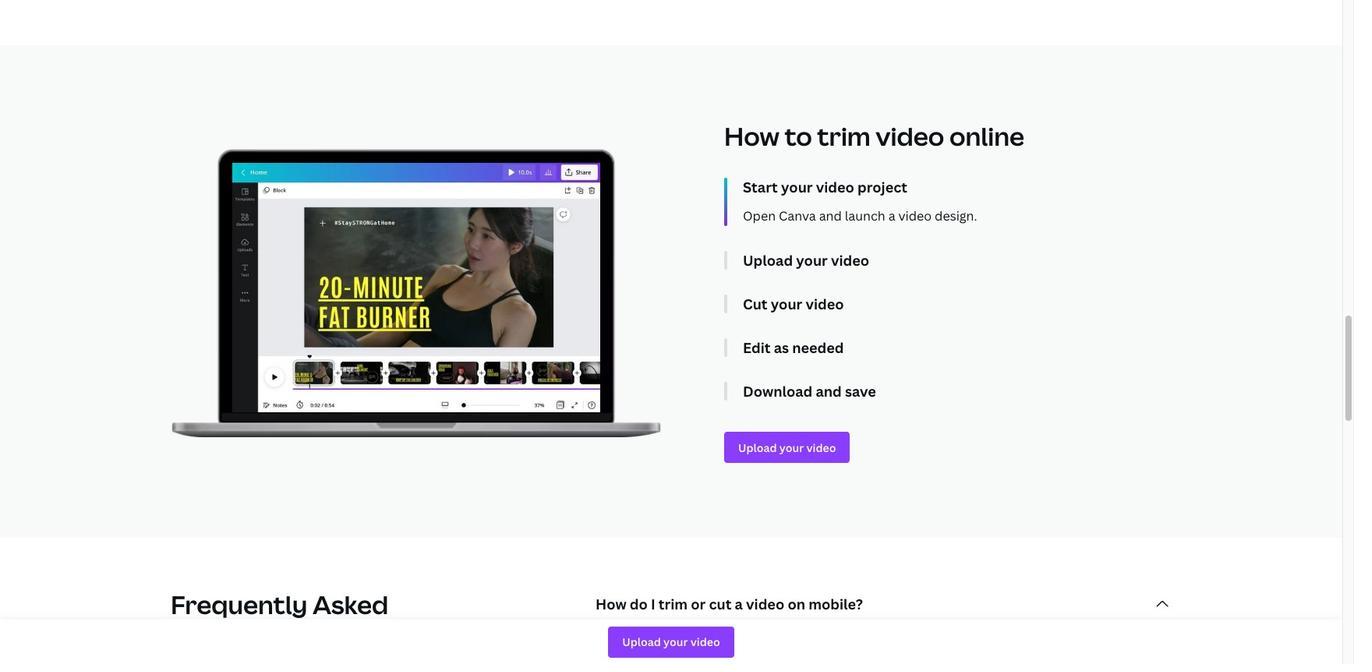 Task type: locate. For each thing, give the bounding box(es) containing it.
1 our from the left
[[623, 633, 641, 648]]

on inside dropdown button
[[788, 595, 805, 614]]

clip.
[[1114, 651, 1135, 664]]

upload your video button
[[743, 251, 1172, 270]]

video
[[876, 120, 945, 153], [816, 178, 855, 197], [899, 208, 932, 225], [831, 251, 870, 270], [806, 295, 844, 314], [746, 595, 785, 614], [702, 633, 732, 648], [918, 633, 947, 648], [1121, 633, 1150, 648], [1082, 651, 1111, 664]]

cut
[[709, 595, 732, 614], [898, 633, 915, 648]]

0 vertical spatial trim
[[817, 120, 871, 153]]

cut inside how do i trim or cut a video on mobile? dropdown button
[[709, 595, 732, 614]]

download and save button
[[743, 382, 1172, 401]]

cut up "of"
[[709, 595, 732, 614]]

video up "of"
[[702, 633, 732, 648]]

your for cut
[[771, 295, 803, 314]]

a up trimmer
[[735, 595, 743, 614]]

video left design. at the top right of page
[[899, 208, 932, 225]]

questions
[[171, 621, 297, 654]]

online up the start your video project dropdown button
[[950, 120, 1025, 153]]

start
[[743, 178, 778, 197]]

with
[[1004, 633, 1027, 648]]

1 horizontal spatial our
[[1100, 633, 1118, 648]]

and
[[819, 208, 842, 225], [816, 382, 842, 401], [875, 633, 895, 648]]

0 horizontal spatial a
[[735, 595, 743, 614]]

design.
[[935, 208, 978, 225]]

a
[[889, 208, 896, 225], [735, 595, 743, 614]]

and left the save
[[816, 382, 842, 401]]

1 horizontal spatial online
[[950, 120, 1025, 153]]

2 vertical spatial and
[[875, 633, 895, 648]]

0 vertical spatial cut
[[709, 595, 732, 614]]

editor
[[596, 651, 628, 664]]

on up tool,
[[788, 595, 805, 614]]

your right upload
[[796, 251, 828, 270]]

1 horizontal spatial cut
[[898, 633, 915, 648]]

your up canva
[[781, 178, 813, 197]]

how left do
[[596, 595, 627, 614]]

video up the android—and
[[918, 633, 947, 648]]

how to trim video online
[[724, 120, 1025, 153]]

and down how do i trim or cut a video on mobile? dropdown button
[[875, 633, 895, 648]]

or down launch
[[1068, 651, 1079, 664]]

trim inside dropdown button
[[659, 595, 688, 614]]

0 horizontal spatial online
[[667, 633, 700, 648]]

cut up the android—and
[[898, 633, 915, 648]]

0 vertical spatial how
[[724, 120, 780, 153]]

our up clip.
[[1100, 633, 1118, 648]]

how
[[724, 120, 780, 153], [596, 595, 627, 614]]

device
[[667, 651, 701, 664]]

online up the device at the bottom of page
[[667, 633, 700, 648]]

trim right to
[[817, 120, 871, 153]]

0 horizontal spatial how
[[596, 595, 627, 614]]

your for start
[[781, 178, 813, 197]]

1 horizontal spatial how
[[724, 120, 780, 153]]

download
[[743, 382, 813, 401]]

2 vertical spatial trim
[[850, 633, 873, 648]]

download and save
[[743, 382, 876, 401]]

open canva and launch a video design.
[[743, 208, 978, 225]]

and down start your video project
[[819, 208, 842, 225]]

how inside dropdown button
[[596, 595, 627, 614]]

our
[[623, 633, 641, 648], [1100, 633, 1118, 648]]

with our free online video trimmer tool, you can trim and cut video on mobile with ease. launch our video editor on the device of your choice—whether on ios or android—and upload your footage or video clip. selec
[[596, 633, 1171, 664]]

online inside with our free online video trimmer tool, you can trim and cut video on mobile with ease. launch our video editor on the device of your choice—whether on ios or android—and upload your footage or video clip. selec
[[667, 633, 700, 648]]

how do i trim or cut a video on mobile? button
[[596, 577, 1172, 633]]

video up trimmer
[[746, 595, 785, 614]]

1 vertical spatial online
[[667, 633, 700, 648]]

1 vertical spatial cut
[[898, 633, 915, 648]]

cut
[[743, 295, 768, 314]]

or
[[691, 595, 706, 614], [871, 651, 883, 664], [1068, 651, 1079, 664]]

0 horizontal spatial cut
[[709, 595, 732, 614]]

upload
[[743, 251, 793, 270]]

0 horizontal spatial our
[[623, 633, 641, 648]]

trim
[[817, 120, 871, 153], [659, 595, 688, 614], [850, 633, 873, 648]]

as
[[774, 339, 789, 357]]

on down can
[[834, 651, 848, 664]]

edit as needed button
[[743, 339, 1172, 357]]

trim right the i
[[659, 595, 688, 614]]

our left free
[[623, 633, 641, 648]]

1 vertical spatial how
[[596, 595, 627, 614]]

or right ios
[[871, 651, 883, 664]]

ios
[[851, 651, 869, 664]]

a right "launch"
[[889, 208, 896, 225]]

1 vertical spatial a
[[735, 595, 743, 614]]

1 horizontal spatial or
[[871, 651, 883, 664]]

trim inside with our free online video trimmer tool, you can trim and cut video on mobile with ease. launch our video editor on the device of your choice—whether on ios or android—and upload your footage or video clip. selec
[[850, 633, 873, 648]]

you
[[807, 633, 826, 648]]

ease.
[[1030, 633, 1056, 648]]

project
[[858, 178, 908, 197]]

your right cut
[[771, 295, 803, 314]]

1 vertical spatial and
[[816, 382, 842, 401]]

2 horizontal spatial or
[[1068, 651, 1079, 664]]

asked
[[313, 588, 388, 622]]

online
[[950, 120, 1025, 153], [667, 633, 700, 648]]

1 vertical spatial trim
[[659, 595, 688, 614]]

1 horizontal spatial a
[[889, 208, 896, 225]]

how left to
[[724, 120, 780, 153]]

cut your video button
[[743, 295, 1172, 314]]

trim up ios
[[850, 633, 873, 648]]

start your video project
[[743, 178, 908, 197]]

upload your video
[[743, 251, 870, 270]]

or inside dropdown button
[[691, 595, 706, 614]]

mobile?
[[809, 595, 863, 614]]

0 horizontal spatial or
[[691, 595, 706, 614]]

or right the i
[[691, 595, 706, 614]]

on
[[788, 595, 805, 614], [949, 633, 963, 648], [630, 651, 644, 664], [834, 651, 848, 664]]

your
[[781, 178, 813, 197], [796, 251, 828, 270], [771, 295, 803, 314], [718, 651, 742, 664], [998, 651, 1022, 664]]



Task type: describe. For each thing, give the bounding box(es) containing it.
how for how to trim video online
[[724, 120, 780, 153]]

video up clip.
[[1121, 633, 1150, 648]]

video up 'project'
[[876, 120, 945, 153]]

on up upload
[[949, 633, 963, 648]]

video down open canva and launch a video design.
[[831, 251, 870, 270]]

your down with
[[998, 651, 1022, 664]]

of
[[704, 651, 715, 664]]

how for how do i trim or cut a video on mobile?
[[596, 595, 627, 614]]

open
[[743, 208, 776, 225]]

android—and
[[885, 651, 956, 664]]

launch
[[1059, 633, 1098, 648]]

0 vertical spatial and
[[819, 208, 842, 225]]

0 vertical spatial a
[[889, 208, 896, 225]]

frequently asked questions
[[171, 588, 388, 654]]

your right "of"
[[718, 651, 742, 664]]

edit
[[743, 339, 771, 357]]

with
[[596, 633, 620, 648]]

upload
[[959, 651, 995, 664]]

the
[[647, 651, 664, 664]]

video up open canva and launch a video design.
[[816, 178, 855, 197]]

cut your video
[[743, 295, 844, 314]]

your for upload
[[796, 251, 828, 270]]

footage
[[1025, 651, 1065, 664]]

launch
[[845, 208, 886, 225]]

2 our from the left
[[1100, 633, 1118, 648]]

on left the on the left bottom of page
[[630, 651, 644, 664]]

needed
[[792, 339, 844, 357]]

video inside dropdown button
[[746, 595, 785, 614]]

canva
[[779, 208, 816, 225]]

frequently
[[171, 588, 308, 622]]

cut inside with our free online video trimmer tool, you can trim and cut video on mobile with ease. launch our video editor on the device of your choice—whether on ios or android—and upload your footage or video clip. selec
[[898, 633, 915, 648]]

save
[[845, 382, 876, 401]]

trimmer
[[734, 633, 777, 648]]

a inside dropdown button
[[735, 595, 743, 614]]

mobile
[[966, 633, 1002, 648]]

how to cut a video online image
[[232, 162, 601, 413]]

tool,
[[780, 633, 804, 648]]

start your video project button
[[743, 178, 1172, 197]]

video up needed
[[806, 295, 844, 314]]

free
[[643, 633, 665, 648]]

choice—whether
[[744, 651, 832, 664]]

video down launch
[[1082, 651, 1111, 664]]

do
[[630, 595, 648, 614]]

how do i trim or cut a video on mobile?
[[596, 595, 863, 614]]

i
[[651, 595, 655, 614]]

to
[[785, 120, 812, 153]]

0 vertical spatial online
[[950, 120, 1025, 153]]

edit as needed
[[743, 339, 844, 357]]

and inside with our free online video trimmer tool, you can trim and cut video on mobile with ease. launch our video editor on the device of your choice—whether on ios or android—and upload your footage or video clip. selec
[[875, 633, 895, 648]]

can
[[829, 633, 848, 648]]



Task type: vqa. For each thing, say whether or not it's contained in the screenshot.
Design title text field
no



